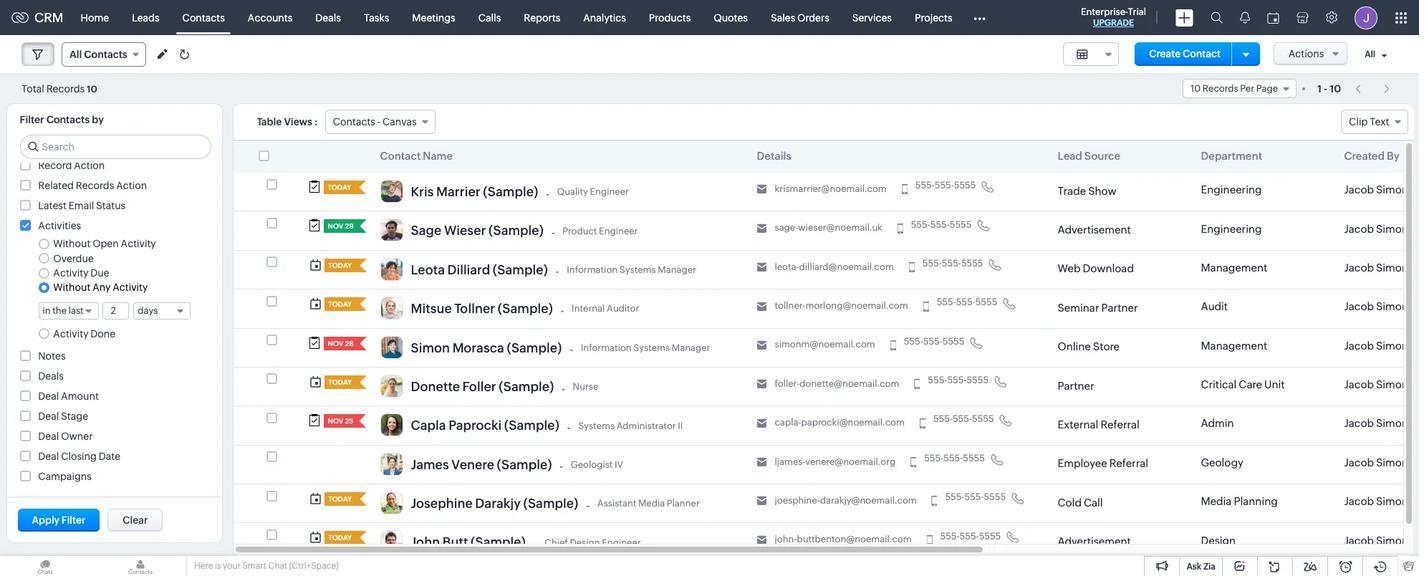 Task type: describe. For each thing, give the bounding box(es) containing it.
nov 25
[[328, 417, 353, 425]]

- for donette foller (sample)
[[562, 383, 565, 394]]

fields
[[76, 498, 106, 510]]

latest
[[38, 200, 67, 211]]

records for action
[[76, 180, 114, 191]]

krismarrier@noemail.com link
[[775, 183, 887, 195]]

filter inside apply filter button
[[61, 514, 86, 526]]

kris marrier (sample)
[[411, 184, 538, 199]]

john-buttbenton@noemail.com link
[[775, 534, 912, 545]]

1
[[1318, 83, 1322, 94]]

- inside field
[[377, 116, 381, 128]]

deal for deal closing date
[[38, 450, 59, 462]]

jacob for josephine darakjy (sample)
[[1344, 495, 1374, 507]]

Contacts - Canvas field
[[325, 110, 435, 134]]

engineer for sage wieser (sample)
[[599, 225, 638, 236]]

ljames-
[[775, 456, 806, 467]]

product
[[563, 225, 597, 236]]

referral for capla paprocki (sample)
[[1101, 418, 1140, 431]]

without for without open activity
[[53, 238, 91, 250]]

is
[[215, 561, 221, 571]]

tasks link
[[352, 0, 401, 35]]

sage wieser (sample)
[[411, 223, 544, 238]]

simon for simon morasca (sample)
[[1376, 339, 1409, 352]]

search element
[[1202, 0, 1232, 35]]

simonm@noemail.com link
[[775, 339, 875, 351]]

all for all contacts
[[69, 49, 82, 60]]

canvas profile image image for capla paprocki (sample)
[[380, 414, 403, 437]]

trial
[[1128, 6, 1146, 17]]

management for leota dilliard (sample)
[[1201, 261, 1268, 274]]

ljames-venere@noemail.org link
[[775, 456, 896, 468]]

canvas profile image image for leota dilliard (sample)
[[380, 258, 403, 281]]

nov 26 link
[[323, 336, 354, 350]]

- for simon morasca (sample)
[[570, 344, 573, 356]]

projects link
[[903, 0, 964, 35]]

systems for leota dilliard (sample)
[[620, 264, 656, 275]]

(sample) for simon morasca (sample)
[[507, 340, 562, 355]]

simon for josephine darakjy (sample)
[[1376, 495, 1409, 507]]

clip text
[[1349, 116, 1390, 128]]

dilliard@noemail.com
[[799, 261, 894, 272]]

canvas profile image image for mitsue tollner (sample)
[[380, 297, 403, 320]]

clear
[[123, 514, 148, 526]]

morlong@noemail.com
[[806, 300, 908, 311]]

mitsue
[[411, 301, 452, 316]]

john butt (sample)
[[411, 535, 526, 550]]

darakjy@noemail.com
[[820, 495, 917, 506]]

quotes link
[[702, 0, 759, 35]]

deal for deal owner
[[38, 430, 59, 442]]

engineer for kris marrier (sample)
[[590, 186, 629, 197]]

sales orders link
[[759, 0, 841, 35]]

without any activity
[[53, 282, 148, 293]]

icon_mail image for josephine darakjy (sample)
[[757, 496, 767, 506]]

views
[[284, 116, 312, 128]]

icon_mobile image for sage wieser (sample)
[[898, 223, 903, 233]]

chief design engineer
[[545, 537, 641, 548]]

canvas profile image image for donette foller (sample)
[[380, 375, 403, 398]]

enterprise-
[[1081, 6, 1128, 17]]

icon_mobile image for capla paprocki (sample)
[[920, 418, 926, 428]]

today for john butt (sample)
[[329, 534, 352, 542]]

sage wieser (sample) link
[[411, 223, 544, 242]]

donette foller (sample)
[[411, 379, 554, 394]]

geology
[[1201, 456, 1244, 468]]

leads link
[[120, 0, 171, 35]]

jacob for sage wieser (sample)
[[1344, 223, 1374, 235]]

employee
[[1058, 457, 1107, 470]]

jacob simon for simon morasca (sample)
[[1344, 339, 1409, 352]]

simon for james venere (sample)
[[1376, 456, 1409, 468]]

nov 26
[[328, 339, 354, 347]]

0 vertical spatial action
[[74, 160, 105, 171]]

without open activity
[[53, 238, 156, 250]]

records for per
[[1203, 83, 1238, 94]]

icon_mail image for james venere (sample)
[[757, 457, 767, 467]]

kris
[[411, 184, 434, 199]]

deals link
[[304, 0, 352, 35]]

department
[[1201, 150, 1263, 162]]

simon for capla paprocki (sample)
[[1376, 417, 1409, 430]]

systems administrator ii
[[578, 420, 683, 431]]

signals element
[[1232, 0, 1259, 35]]

1 horizontal spatial deals
[[315, 12, 341, 23]]

today link for leota dilliard (sample)
[[324, 258, 354, 272]]

josephine darakjy (sample) link
[[411, 496, 578, 515]]

analytics link
[[572, 0, 638, 35]]

deal owner
[[38, 430, 93, 442]]

geologist iv
[[571, 459, 623, 470]]

canvas profile image image for sage wieser (sample)
[[380, 219, 403, 242]]

- for josephine darakjy (sample)
[[586, 500, 589, 511]]

today link for donette foller (sample)
[[324, 375, 354, 389]]

(sample) for capla paprocki (sample)
[[504, 418, 559, 433]]

today link for josephine darakjy (sample)
[[324, 492, 354, 506]]

web download
[[1058, 263, 1134, 275]]

(sample) for kris marrier (sample)
[[483, 184, 538, 199]]

online
[[1058, 340, 1091, 353]]

care
[[1239, 378, 1262, 391]]

canvas profile image image for simon morasca (sample)
[[380, 336, 403, 359]]

1 horizontal spatial action
[[116, 180, 147, 191]]

advertisement for john butt (sample)
[[1058, 535, 1131, 547]]

jacob simon for capla paprocki (sample)
[[1344, 417, 1409, 430]]

audit
[[1201, 300, 1228, 313]]

10 inside 10 records per page field
[[1191, 83, 1201, 94]]

advertisement for sage wieser (sample)
[[1058, 224, 1131, 236]]

create menu image
[[1176, 9, 1194, 26]]

accounts link
[[236, 0, 304, 35]]

donette foller (sample) link
[[411, 379, 554, 398]]

employee referral
[[1058, 457, 1149, 470]]

Search text field
[[20, 135, 210, 158]]

james venere (sample)
[[411, 457, 552, 472]]

contacts left by
[[46, 114, 90, 125]]

source
[[1085, 150, 1121, 162]]

josephine
[[411, 496, 473, 511]]

quality
[[557, 186, 588, 197]]

engineering for kris marrier (sample)
[[1201, 184, 1262, 196]]

activity down "overdue"
[[53, 267, 88, 279]]

jacob simon for james venere (sample)
[[1344, 456, 1409, 468]]

any
[[93, 282, 111, 293]]

james venere (sample) link
[[411, 457, 552, 476]]

0 horizontal spatial design
[[570, 537, 600, 548]]

2 vertical spatial systems
[[578, 420, 615, 431]]

1 horizontal spatial media
[[1201, 495, 1232, 507]]

tollner-
[[775, 300, 806, 311]]

contact name
[[380, 150, 453, 162]]

deal amount
[[38, 390, 99, 402]]

jacob simon for donette foller (sample)
[[1344, 378, 1409, 391]]

days
[[138, 305, 158, 316]]

reports link
[[512, 0, 572, 35]]

filter by fields
[[32, 498, 106, 510]]

notes
[[38, 350, 66, 362]]

- for john butt (sample)
[[534, 539, 537, 550]]

today link for kris marrier (sample)
[[323, 181, 353, 194]]

capla-paprocki@noemail.com link
[[775, 417, 905, 429]]

canvas profile image image for kris marrier (sample)
[[380, 180, 403, 203]]

simon for mitsue tollner (sample)
[[1376, 300, 1409, 313]]

activity down "in the last" field
[[53, 328, 88, 339]]

today for josephine darakjy (sample)
[[329, 495, 352, 503]]

days field
[[133, 303, 191, 320]]

ask
[[1187, 562, 1202, 572]]

contacts link
[[171, 0, 236, 35]]

mitsue tollner (sample) link
[[411, 301, 553, 320]]

canvas
[[383, 116, 417, 128]]

0 vertical spatial partner
[[1102, 302, 1138, 314]]

- for mitsue tollner (sample)
[[561, 305, 564, 317]]

nov for sage
[[328, 222, 344, 230]]

Other Modules field
[[964, 6, 995, 29]]

1 - 10
[[1318, 83, 1341, 94]]

today link for john butt (sample)
[[324, 531, 354, 545]]

(sample) for donette foller (sample)
[[499, 379, 554, 394]]

sage
[[411, 223, 442, 238]]

jacob for james venere (sample)
[[1344, 456, 1374, 468]]

jacob for mitsue tollner (sample)
[[1344, 300, 1374, 313]]

0 horizontal spatial contact
[[380, 150, 421, 162]]

jacob for leota dilliard (sample)
[[1344, 261, 1374, 274]]

contacts inside field
[[84, 49, 127, 60]]

jacob simon for kris marrier (sample)
[[1344, 184, 1409, 196]]

chats image
[[0, 556, 90, 576]]

text
[[1370, 116, 1390, 128]]

activity right any
[[113, 282, 148, 293]]

create contact button
[[1135, 42, 1235, 66]]

cold call
[[1058, 496, 1103, 508]]

contact inside 'button'
[[1183, 48, 1221, 59]]

by for filter
[[60, 498, 73, 510]]

john-buttbenton@noemail.com
[[775, 534, 912, 545]]

apply filter button
[[18, 509, 100, 532]]

10 for total records 10
[[87, 83, 97, 94]]

wieser
[[444, 223, 486, 238]]

external
[[1058, 418, 1099, 431]]

joesphine-darakjy@noemail.com
[[775, 495, 917, 506]]



Task type: vqa. For each thing, say whether or not it's contained in the screenshot.


Task type: locate. For each thing, give the bounding box(es) containing it.
crm
[[34, 10, 63, 25]]

jacob simon for leota dilliard (sample)
[[1344, 261, 1409, 274]]

information down the internal auditor
[[581, 342, 632, 353]]

planner
[[667, 498, 700, 509]]

engineering
[[1201, 184, 1262, 196], [1201, 223, 1262, 235]]

without for without any activity
[[53, 282, 91, 293]]

icon_mail image left joesphine-
[[757, 496, 767, 506]]

action up related records action
[[74, 160, 105, 171]]

contacts - canvas
[[333, 116, 417, 128]]

all up 'total records 10'
[[69, 49, 82, 60]]

5 jacob from the top
[[1344, 339, 1374, 352]]

contacts image
[[95, 556, 186, 576]]

0 vertical spatial without
[[53, 238, 91, 250]]

(sample) right dilliard
[[493, 262, 548, 277]]

8 jacob simon from the top
[[1344, 456, 1409, 468]]

today for mitsue tollner (sample)
[[329, 300, 352, 308]]

james
[[411, 457, 449, 472]]

foller
[[462, 379, 496, 394]]

4 deal from the top
[[38, 450, 59, 462]]

records left the per at the right top of the page
[[1203, 83, 1238, 94]]

jacob for capla paprocki (sample)
[[1344, 417, 1374, 430]]

darakjy
[[475, 496, 521, 511]]

1 vertical spatial management
[[1201, 339, 1268, 352]]

design right chief
[[570, 537, 600, 548]]

icon_mail image left simonm@noemail.com link at the bottom of the page
[[757, 340, 767, 350]]

10 down create contact 'button'
[[1191, 83, 1201, 94]]

calls link
[[467, 0, 512, 35]]

information for simon morasca (sample)
[[581, 342, 632, 353]]

(sample) down josephine darakjy (sample) link
[[471, 535, 526, 550]]

1 vertical spatial engineer
[[599, 225, 638, 236]]

(sample) for mitsue tollner (sample)
[[498, 301, 553, 316]]

records for 10
[[46, 83, 85, 94]]

6 jacob from the top
[[1344, 378, 1374, 391]]

canvas profile image image left 'sage'
[[380, 219, 403, 242]]

morasca
[[453, 340, 504, 355]]

nov 25 link
[[323, 414, 353, 428]]

6 canvas profile image image from the top
[[380, 375, 403, 398]]

deal down deal stage
[[38, 430, 59, 442]]

contact down canvas on the left top of page
[[380, 150, 421, 162]]

5 icon_mail image from the top
[[757, 340, 767, 350]]

by up apply filter
[[60, 498, 73, 510]]

icon_mobile image for john butt (sample)
[[927, 535, 933, 545]]

engineer right quality
[[590, 186, 629, 197]]

icon_mail image for mitsue tollner (sample)
[[757, 301, 767, 311]]

due
[[90, 267, 109, 279]]

icon_mail image for john butt (sample)
[[757, 535, 767, 545]]

all inside field
[[69, 49, 82, 60]]

deal for deal amount
[[38, 390, 59, 402]]

contacts down home
[[84, 49, 127, 60]]

filter for filter contacts by
[[20, 114, 44, 125]]

john-
[[775, 534, 797, 545]]

icon_mail image for kris marrier (sample)
[[757, 184, 767, 194]]

2 jacob from the top
[[1344, 223, 1374, 235]]

all for all
[[1365, 50, 1376, 60]]

information systems manager for simon morasca (sample)
[[581, 342, 710, 353]]

canvas profile image image left leota
[[380, 258, 403, 281]]

online store
[[1058, 340, 1120, 353]]

jacob
[[1344, 184, 1374, 196], [1344, 223, 1374, 235], [1344, 261, 1374, 274], [1344, 300, 1374, 313], [1344, 339, 1374, 352], [1344, 378, 1374, 391], [1344, 417, 1374, 430], [1344, 456, 1374, 468], [1344, 495, 1374, 507], [1344, 534, 1374, 546]]

records up latest email status
[[76, 180, 114, 191]]

simon for sage wieser (sample)
[[1376, 223, 1409, 235]]

canvas profile image image left josephine
[[380, 492, 403, 514]]

0 horizontal spatial deals
[[38, 370, 64, 382]]

1 jacob simon from the top
[[1344, 184, 1409, 196]]

nov
[[328, 222, 344, 230], [328, 339, 344, 347], [328, 417, 344, 425]]

1 deal from the top
[[38, 390, 59, 402]]

icon_mail image left foller-
[[757, 379, 767, 389]]

simon for john butt (sample)
[[1376, 534, 1409, 546]]

deal up deal stage
[[38, 390, 59, 402]]

1 vertical spatial referral
[[1110, 457, 1149, 470]]

9 canvas profile image image from the top
[[380, 492, 403, 514]]

jacob simon for mitsue tollner (sample)
[[1344, 300, 1409, 313]]

media left planner
[[638, 498, 665, 509]]

icon_mail image left ljames-
[[757, 457, 767, 467]]

nov left 26 on the left bottom of the page
[[328, 339, 344, 347]]

(sample) right the wieser at the left of page
[[489, 223, 544, 238]]

deals left the tasks "link"
[[315, 12, 341, 23]]

10 inside 'total records 10'
[[87, 83, 97, 94]]

7 icon_mail image from the top
[[757, 418, 767, 428]]

0 vertical spatial engineer
[[590, 186, 629, 197]]

chat
[[268, 561, 287, 571]]

1 advertisement from the top
[[1058, 224, 1131, 236]]

action
[[74, 160, 105, 171], [116, 180, 147, 191]]

lead source
[[1058, 150, 1121, 162]]

deal left stage
[[38, 410, 59, 422]]

icon_mail image left tollner- in the bottom right of the page
[[757, 301, 767, 311]]

activity done
[[53, 328, 115, 339]]

1 horizontal spatial all
[[1365, 50, 1376, 60]]

internal auditor
[[572, 303, 639, 314]]

icon_mobile image for leota dilliard (sample)
[[909, 262, 915, 272]]

1 vertical spatial filter
[[32, 498, 58, 510]]

media down geology
[[1201, 495, 1232, 507]]

10
[[1330, 83, 1341, 94], [1191, 83, 1201, 94], [87, 83, 97, 94]]

status
[[96, 200, 126, 211]]

manager for leota dilliard (sample)
[[658, 264, 696, 275]]

All Contacts field
[[62, 42, 146, 67]]

deal for deal stage
[[38, 410, 59, 422]]

management up critical care unit
[[1201, 339, 1268, 352]]

(sample) right morasca
[[507, 340, 562, 355]]

filter contacts by
[[20, 114, 104, 125]]

by inside dropdown button
[[60, 498, 73, 510]]

records inside field
[[1203, 83, 1238, 94]]

paprocki@noemail.com
[[801, 417, 905, 428]]

0 horizontal spatial action
[[74, 160, 105, 171]]

icon_mail image down the details
[[757, 184, 767, 194]]

planning
[[1234, 495, 1278, 507]]

contacts right the 'leads'
[[182, 12, 225, 23]]

canvas profile image image right 26 on the left bottom of the page
[[380, 336, 403, 359]]

create menu element
[[1167, 0, 1202, 35]]

systems for simon morasca (sample)
[[634, 342, 670, 353]]

design up zia
[[1201, 534, 1236, 546]]

9 jacob from the top
[[1344, 495, 1374, 507]]

1 without from the top
[[53, 238, 91, 250]]

filter inside filter by fields dropdown button
[[32, 498, 58, 510]]

8 canvas profile image image from the top
[[380, 453, 403, 475]]

0 vertical spatial systems
[[620, 264, 656, 275]]

partner down download
[[1102, 302, 1138, 314]]

5 jacob simon from the top
[[1344, 339, 1409, 352]]

nov left 25
[[328, 417, 344, 425]]

4 canvas profile image image from the top
[[380, 297, 403, 320]]

Clip Text field
[[1341, 110, 1408, 134]]

1 vertical spatial systems
[[634, 342, 670, 353]]

navigation
[[1349, 78, 1398, 99]]

2 canvas profile image image from the top
[[380, 219, 403, 242]]

nov for simon
[[328, 339, 344, 347]]

(sample) right the tollner
[[498, 301, 553, 316]]

1 vertical spatial advertisement
[[1058, 535, 1131, 547]]

0 vertical spatial information
[[567, 264, 618, 275]]

signals image
[[1240, 11, 1250, 24]]

by right created
[[1387, 150, 1400, 162]]

0 horizontal spatial by
[[60, 498, 73, 510]]

sales
[[771, 12, 795, 23]]

1 vertical spatial without
[[53, 282, 91, 293]]

home link
[[69, 0, 120, 35]]

today for leota dilliard (sample)
[[329, 261, 352, 269]]

1 vertical spatial deals
[[38, 370, 64, 382]]

(sample) for sage wieser (sample)
[[489, 223, 544, 238]]

canvas profile image image
[[380, 180, 403, 203], [380, 219, 403, 242], [380, 258, 403, 281], [380, 297, 403, 320], [380, 336, 403, 359], [380, 375, 403, 398], [380, 414, 403, 437], [380, 453, 403, 475], [380, 492, 403, 514], [380, 530, 403, 553]]

2 vertical spatial engineer
[[602, 537, 641, 548]]

2 engineering from the top
[[1201, 223, 1262, 235]]

0 vertical spatial by
[[1387, 150, 1400, 162]]

0 vertical spatial engineering
[[1201, 184, 1262, 196]]

(sample) up chief
[[523, 496, 578, 511]]

systems up auditor
[[620, 264, 656, 275]]

records
[[46, 83, 85, 94], [1203, 83, 1238, 94], [76, 180, 114, 191]]

related records action
[[38, 180, 147, 191]]

1 vertical spatial information
[[581, 342, 632, 353]]

information up internal
[[567, 264, 618, 275]]

1 management from the top
[[1201, 261, 1268, 274]]

8 jacob from the top
[[1344, 456, 1374, 468]]

leota
[[411, 262, 445, 277]]

(sample) right foller
[[499, 379, 554, 394]]

create
[[1149, 48, 1181, 59]]

2 nov from the top
[[328, 339, 344, 347]]

4 icon_mail image from the top
[[757, 301, 767, 311]]

today link for mitsue tollner (sample)
[[324, 297, 354, 311]]

icon_mail image left sage-
[[757, 223, 767, 233]]

profile element
[[1346, 0, 1386, 35]]

in the last field
[[38, 303, 99, 320]]

26
[[345, 339, 354, 347]]

canvas profile image image left capla at the bottom of the page
[[380, 414, 403, 437]]

wieser@noemail.uk
[[798, 222, 882, 233]]

contacts inside field
[[333, 116, 375, 128]]

2 deal from the top
[[38, 410, 59, 422]]

10 Records Per Page field
[[1183, 79, 1297, 98]]

amount
[[61, 390, 99, 402]]

canvas profile image image for james venere (sample)
[[380, 453, 403, 475]]

cold
[[1058, 496, 1082, 508]]

2 vertical spatial nov
[[328, 417, 344, 425]]

records up filter contacts by
[[46, 83, 85, 94]]

crm link
[[11, 10, 63, 25]]

0 vertical spatial referral
[[1101, 418, 1140, 431]]

icon_mobile image for josephine darakjy (sample)
[[932, 496, 937, 506]]

1 horizontal spatial contact
[[1183, 48, 1221, 59]]

- for james venere (sample)
[[560, 461, 563, 472]]

josephine darakjy (sample)
[[411, 496, 578, 511]]

enterprise-trial upgrade
[[1081, 6, 1146, 28]]

profile image
[[1355, 6, 1378, 29]]

done
[[90, 328, 115, 339]]

7 jacob simon from the top
[[1344, 417, 1409, 430]]

2 icon_mail image from the top
[[757, 223, 767, 233]]

1 vertical spatial nov
[[328, 339, 344, 347]]

referral right "external"
[[1101, 418, 1140, 431]]

7 jacob from the top
[[1344, 417, 1374, 430]]

nov left the "29"
[[328, 222, 344, 230]]

advertisement up web download
[[1058, 224, 1131, 236]]

1 horizontal spatial by
[[1387, 150, 1400, 162]]

by for created
[[1387, 150, 1400, 162]]

product engineer
[[563, 225, 638, 236]]

3 jacob from the top
[[1344, 261, 1374, 274]]

call
[[1084, 496, 1103, 508]]

3 jacob simon from the top
[[1344, 261, 1409, 274]]

7 canvas profile image image from the top
[[380, 414, 403, 437]]

1 horizontal spatial design
[[1201, 534, 1236, 546]]

design
[[1201, 534, 1236, 546], [570, 537, 600, 548]]

seminar partner
[[1058, 302, 1138, 314]]

krismarrier@noemail.com
[[775, 183, 887, 194]]

partner down online
[[1058, 379, 1094, 392]]

filter down total
[[20, 114, 44, 125]]

0 horizontal spatial 10
[[87, 83, 97, 94]]

meetings link
[[401, 0, 467, 35]]

administrator
[[617, 420, 676, 431]]

management up "audit"
[[1201, 261, 1268, 274]]

10 jacob from the top
[[1344, 534, 1374, 546]]

simonm@noemail.com
[[775, 339, 875, 350]]

0 vertical spatial nov
[[328, 222, 344, 230]]

filter for filter by fields
[[32, 498, 58, 510]]

0 horizontal spatial partner
[[1058, 379, 1094, 392]]

icon_mail image for simon morasca (sample)
[[757, 340, 767, 350]]

1 vertical spatial manager
[[672, 342, 710, 353]]

deal stage
[[38, 410, 88, 422]]

2 vertical spatial filter
[[61, 514, 86, 526]]

engineer down the 'assistant' on the bottom of page
[[602, 537, 641, 548]]

joesphine-
[[775, 495, 820, 506]]

kris marrier (sample) link
[[411, 184, 538, 203]]

simon for donette foller (sample)
[[1376, 378, 1409, 391]]

jacob for simon morasca (sample)
[[1344, 339, 1374, 352]]

media
[[1201, 495, 1232, 507], [638, 498, 665, 509]]

products
[[649, 12, 691, 23]]

(sample)
[[483, 184, 538, 199], [489, 223, 544, 238], [493, 262, 548, 277], [498, 301, 553, 316], [507, 340, 562, 355], [499, 379, 554, 394], [504, 418, 559, 433], [497, 457, 552, 472], [523, 496, 578, 511], [471, 535, 526, 550]]

10 right 1
[[1330, 83, 1341, 94]]

canvas profile image image left kris
[[380, 180, 403, 203]]

1 horizontal spatial partner
[[1102, 302, 1138, 314]]

1 horizontal spatial 10
[[1191, 83, 1201, 94]]

canvas profile image image left james
[[380, 453, 403, 475]]

systems up geologist iv
[[578, 420, 615, 431]]

3 deal from the top
[[38, 430, 59, 442]]

29
[[345, 222, 354, 230]]

manager for simon morasca (sample)
[[672, 342, 710, 353]]

iv
[[615, 459, 623, 470]]

simon for leota dilliard (sample)
[[1376, 261, 1409, 274]]

icon_mail image left the capla-
[[757, 418, 767, 428]]

0 vertical spatial information systems manager
[[567, 264, 696, 275]]

0 horizontal spatial all
[[69, 49, 82, 60]]

ii
[[678, 420, 683, 431]]

deals down notes
[[38, 370, 64, 382]]

1 vertical spatial partner
[[1058, 379, 1094, 392]]

contacts right :
[[333, 116, 375, 128]]

icon_mobile image for donette foller (sample)
[[914, 379, 920, 389]]

activity right open
[[121, 238, 156, 250]]

in the last
[[43, 305, 84, 316]]

nov for capla
[[328, 417, 344, 425]]

canvas profile image image for john butt (sample)
[[380, 530, 403, 553]]

1 nov from the top
[[328, 222, 344, 230]]

jacob for kris marrier (sample)
[[1344, 184, 1374, 196]]

today for kris marrier (sample)
[[328, 183, 351, 191]]

advertisement
[[1058, 224, 1131, 236], [1058, 535, 1131, 547]]

1 vertical spatial engineering
[[1201, 223, 1262, 235]]

555-555-5555
[[915, 180, 976, 191], [911, 219, 972, 230], [923, 258, 983, 269], [937, 297, 998, 308], [904, 336, 965, 347], [928, 375, 989, 385], [934, 414, 994, 424], [924, 453, 985, 463], [945, 492, 1006, 502], [940, 531, 1001, 541]]

in
[[43, 305, 51, 316]]

9 icon_mail image from the top
[[757, 496, 767, 506]]

icon_mail image for leota dilliard (sample)
[[757, 262, 767, 272]]

engineering for sage wieser (sample)
[[1201, 223, 1262, 235]]

campaigns
[[38, 471, 92, 482]]

sales orders
[[771, 12, 830, 23]]

3 icon_mail image from the top
[[757, 262, 767, 272]]

9 jacob simon from the top
[[1344, 495, 1409, 507]]

referral for james venere (sample)
[[1110, 457, 1149, 470]]

None field
[[1063, 42, 1119, 66]]

deal up campaigns
[[38, 450, 59, 462]]

show
[[1088, 185, 1117, 197]]

1 vertical spatial action
[[116, 180, 147, 191]]

mitsue tollner (sample)
[[411, 301, 553, 316]]

canvas profile image image for josephine darakjy (sample)
[[380, 492, 403, 514]]

referral right employee
[[1110, 457, 1149, 470]]

quotes
[[714, 12, 748, 23]]

size image
[[1077, 48, 1088, 61]]

systems down auditor
[[634, 342, 670, 353]]

6 jacob simon from the top
[[1344, 378, 1409, 391]]

email
[[69, 200, 94, 211]]

5 canvas profile image image from the top
[[380, 336, 403, 359]]

10 up by
[[87, 83, 97, 94]]

jacob for donette foller (sample)
[[1344, 378, 1374, 391]]

trade show
[[1058, 185, 1117, 197]]

here
[[194, 561, 213, 571]]

0 vertical spatial deals
[[315, 12, 341, 23]]

total
[[21, 83, 44, 94]]

10 jacob simon from the top
[[1344, 534, 1409, 546]]

(sample) for josephine darakjy (sample)
[[523, 496, 578, 511]]

capla-
[[775, 417, 801, 428]]

1 vertical spatial by
[[60, 498, 73, 510]]

filter up apply
[[32, 498, 58, 510]]

leads
[[132, 12, 159, 23]]

3 nov from the top
[[328, 417, 344, 425]]

calendar image
[[1267, 12, 1280, 23]]

filter by fields button
[[7, 491, 222, 516]]

10 for 1 - 10
[[1330, 83, 1341, 94]]

canvas profile image image left donette
[[380, 375, 403, 398]]

search image
[[1211, 11, 1223, 24]]

4 jacob simon from the top
[[1344, 300, 1409, 313]]

information systems manager down auditor
[[581, 342, 710, 353]]

icon_mail image
[[757, 184, 767, 194], [757, 223, 767, 233], [757, 262, 767, 272], [757, 301, 767, 311], [757, 340, 767, 350], [757, 379, 767, 389], [757, 418, 767, 428], [757, 457, 767, 467], [757, 496, 767, 506], [757, 535, 767, 545]]

2 management from the top
[[1201, 339, 1268, 352]]

2 jacob simon from the top
[[1344, 223, 1409, 235]]

analytics
[[583, 12, 626, 23]]

icon_mail image left the john-
[[757, 535, 767, 545]]

1 vertical spatial information systems manager
[[581, 342, 710, 353]]

0 vertical spatial manager
[[658, 264, 696, 275]]

(sample) up darakjy
[[497, 457, 552, 472]]

icon_mail image left the leota- at right top
[[757, 262, 767, 272]]

canvas profile image image left mitsue
[[380, 297, 403, 320]]

without up "overdue"
[[53, 238, 91, 250]]

6 icon_mail image from the top
[[757, 379, 767, 389]]

management for simon morasca (sample)
[[1201, 339, 1268, 352]]

advertisement down 'call'
[[1058, 535, 1131, 547]]

10 canvas profile image image from the top
[[380, 530, 403, 553]]

1 icon_mail image from the top
[[757, 184, 767, 194]]

0 vertical spatial management
[[1201, 261, 1268, 274]]

2 without from the top
[[53, 282, 91, 293]]

1 jacob from the top
[[1344, 184, 1374, 196]]

ljames-venere@noemail.org
[[775, 456, 896, 467]]

(sample) right paprocki
[[504, 418, 559, 433]]

(ctrl+space)
[[289, 561, 339, 571]]

icon_mail image for capla paprocki (sample)
[[757, 418, 767, 428]]

3 canvas profile image image from the top
[[380, 258, 403, 281]]

4 jacob from the top
[[1344, 300, 1374, 313]]

0 vertical spatial contact
[[1183, 48, 1221, 59]]

1 engineering from the top
[[1201, 184, 1262, 196]]

jacob simon for john butt (sample)
[[1344, 534, 1409, 546]]

engineer right product
[[599, 225, 638, 236]]

- for leota dilliard (sample)
[[556, 266, 559, 278]]

here is your smart chat (ctrl+space)
[[194, 561, 339, 571]]

2 horizontal spatial 10
[[1330, 83, 1341, 94]]

None text field
[[104, 303, 129, 319]]

jacob simon for josephine darakjy (sample)
[[1344, 495, 1409, 507]]

icon_mobile image
[[902, 184, 908, 194], [898, 223, 903, 233], [909, 262, 915, 272], [923, 301, 929, 311], [890, 340, 896, 350], [914, 379, 920, 389], [920, 418, 926, 428], [911, 457, 917, 467], [932, 496, 937, 506], [927, 535, 933, 545]]

contact right create in the right top of the page
[[1183, 48, 1221, 59]]

2 advertisement from the top
[[1058, 535, 1131, 547]]

0 horizontal spatial media
[[638, 498, 665, 509]]

- for kris marrier (sample)
[[546, 188, 549, 200]]

1 canvas profile image image from the top
[[380, 180, 403, 203]]

information systems manager up auditor
[[567, 264, 696, 275]]

information systems manager for leota dilliard (sample)
[[567, 264, 696, 275]]

(sample) up sage wieser (sample)
[[483, 184, 538, 199]]

filter down filter by fields
[[61, 514, 86, 526]]

8 icon_mail image from the top
[[757, 457, 767, 467]]

trade
[[1058, 185, 1086, 197]]

action up status at the top left of the page
[[116, 180, 147, 191]]

jacob for john butt (sample)
[[1344, 534, 1374, 546]]

(sample) for james venere (sample)
[[497, 457, 552, 472]]

0 vertical spatial filter
[[20, 114, 44, 125]]

icon_mail image for sage wieser (sample)
[[757, 223, 767, 233]]

without down "activity due"
[[53, 282, 91, 293]]

activities
[[38, 220, 81, 231]]

contacts
[[182, 12, 225, 23], [84, 49, 127, 60], [46, 114, 90, 125], [333, 116, 375, 128]]

all down profile "image"
[[1365, 50, 1376, 60]]

- for sage wieser (sample)
[[552, 227, 555, 239]]

1 vertical spatial contact
[[380, 150, 421, 162]]

foller-
[[775, 378, 800, 389]]

icon_mobile image for simon morasca (sample)
[[890, 340, 896, 350]]

canvas profile image image left john
[[380, 530, 403, 553]]

today for donette foller (sample)
[[329, 378, 352, 386]]

information for leota dilliard (sample)
[[567, 264, 618, 275]]

0 vertical spatial advertisement
[[1058, 224, 1131, 236]]

10 icon_mail image from the top
[[757, 535, 767, 545]]



